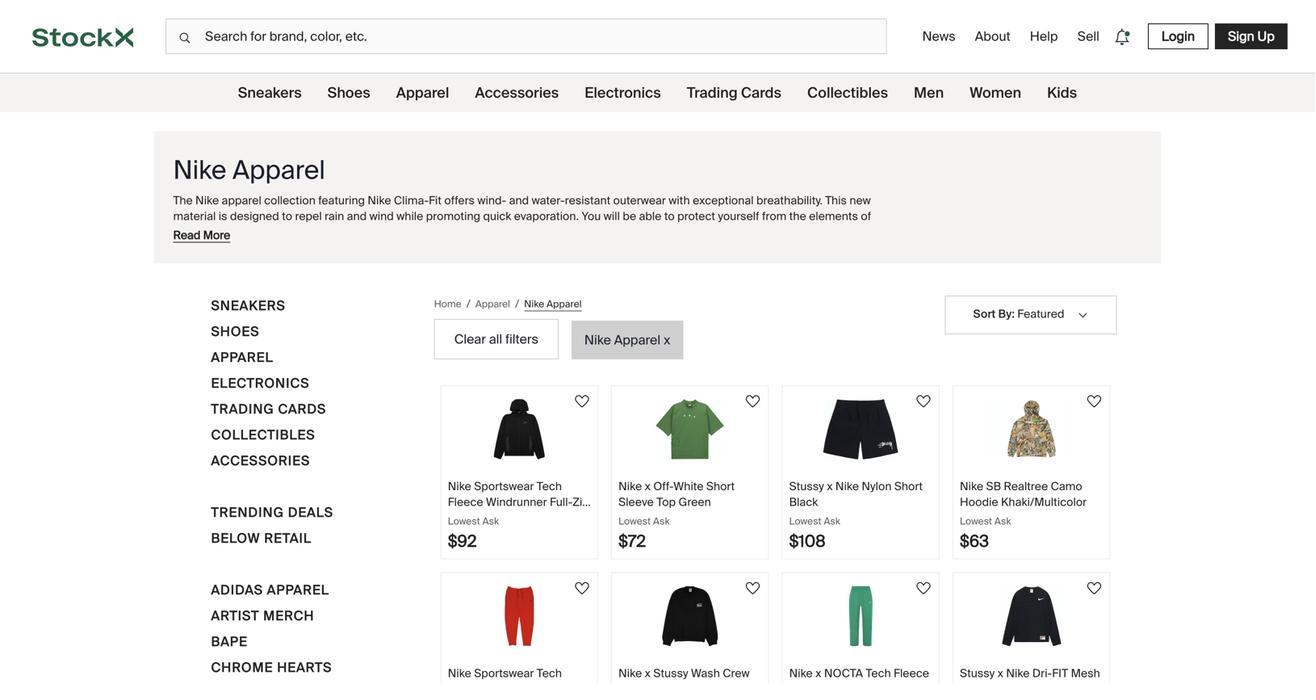 Task type: vqa. For each thing, say whether or not it's contained in the screenshot.
Balance within New Balance 550 White Grey
no



Task type: describe. For each thing, give the bounding box(es) containing it.
accessories link
[[475, 73, 559, 112]]

bape
[[211, 633, 248, 650]]

comfortable.
[[325, 224, 392, 239]]

news link
[[916, 21, 963, 51]]

offers
[[445, 193, 475, 208]]

stockx logo link
[[0, 0, 166, 73]]

follow image for stussy x nike nylon short black 'image'
[[914, 392, 934, 411]]

collectibles link
[[808, 73, 888, 112]]

adidas apparel button
[[211, 580, 329, 606]]

dri-
[[1033, 666, 1053, 681]]

2 horizontal spatial and
[[509, 193, 529, 208]]

follow image for stussy x nike dri-fit mesh jersey black image
[[1085, 579, 1105, 598]]

the nike apparel collection featuring nike clima-fit offers wind- and water-resistant outerwear with exceptional breathability. this new material is designed to repel rain and wind while promoting quick evaporation. you will be able to protect yourself from the elements of nature while feeling safe and comfortable. clima-fit ensures you're prepared for any weather.
[[173, 193, 872, 239]]

follow image for nike x nocta tech fleece open hem pant stadium green/sail image
[[914, 579, 934, 598]]

by
[[999, 307, 1012, 321]]

electronics link
[[585, 73, 661, 112]]

all
[[489, 331, 503, 348]]

nylon
[[862, 479, 892, 494]]

nike inside stussy x nike dri-fit mesh jersey black
[[1007, 666, 1030, 681]]

merch
[[263, 607, 315, 624]]

retail
[[264, 530, 312, 547]]

sportswear for joggers
[[474, 666, 534, 681]]

apparel for /
[[476, 298, 510, 310]]

featuring
[[318, 193, 365, 208]]

designed
[[230, 209, 279, 224]]

pant
[[850, 681, 873, 684]]

read more
[[173, 228, 230, 243]]

tech for windrunner
[[537, 479, 562, 494]]

white
[[674, 479, 704, 494]]

follow image for 'nike x stussy wash crew fleece black (ss23)' image
[[744, 579, 763, 598]]

more
[[203, 228, 230, 243]]

home link
[[434, 297, 462, 311]]

0 horizontal spatial shoes
[[211, 323, 260, 340]]

x for stussy x nike dri-fit mesh jersey black
[[998, 666, 1004, 681]]

joggers
[[486, 681, 530, 684]]

tech for joggers
[[537, 666, 562, 681]]

adidas apparel
[[211, 582, 329, 598]]

new
[[850, 193, 871, 208]]

women
[[970, 84, 1022, 102]]

ask inside lowest ask $92
[[483, 515, 499, 527]]

feeling
[[239, 224, 275, 239]]

chrome hearts
[[211, 659, 332, 676]]

1 to from the left
[[282, 209, 292, 224]]

nike apparel
[[173, 153, 325, 187]]

kids
[[1048, 84, 1078, 102]]

nike inside nike sb realtree camo hoodie khaki/multicolor lowest ask $63
[[960, 479, 984, 494]]

nike inside nike x stussy wash crew fleece black (ss23)
[[619, 666, 642, 681]]

up
[[1258, 28, 1275, 45]]

stussy x nike dri-fit mesh jersey black link
[[954, 573, 1110, 684]]

black inside stussy x nike nylon short black lowest ask $108
[[790, 495, 818, 509]]

tech inside nike x nocta tech fleece open hem pant stadiu
[[866, 666, 891, 681]]

wind
[[370, 209, 394, 224]]

adidas
[[211, 582, 263, 598]]

zip
[[573, 495, 590, 509]]

nike inside home / apparel / nike apparel
[[524, 297, 545, 310]]

fit inside stussy x nike dri-fit mesh jersey black
[[1053, 666, 1069, 681]]

stussy x nike nylon short black image
[[805, 399, 918, 460]]

lowest inside nike sb realtree camo hoodie khaki/multicolor lowest ask $63
[[960, 515, 993, 527]]

chrome hearts button
[[211, 657, 332, 683]]

collection
[[264, 193, 316, 208]]

0 vertical spatial while
[[397, 209, 424, 224]]

nike x nocta tech fleece open hem pant stadiu link
[[783, 573, 939, 684]]

1 horizontal spatial and
[[347, 209, 367, 224]]

sell link
[[1071, 21, 1106, 51]]

sign up button
[[1216, 23, 1288, 49]]

filters
[[506, 331, 539, 348]]

sb
[[987, 479, 1002, 494]]

notification unread icon image
[[1111, 26, 1134, 48]]

open
[[790, 681, 819, 684]]

apparel inside home / apparel / nike apparel
[[547, 297, 582, 310]]

collectibles button
[[211, 425, 315, 451]]

cards inside trading cards button
[[278, 401, 327, 418]]

apparel inside product category switcher element
[[396, 84, 449, 102]]

stussy x nike dri-fit mesh jersey black
[[960, 666, 1101, 684]]

quick
[[483, 209, 512, 224]]

login button
[[1148, 23, 1209, 49]]

clear all filters button
[[434, 319, 559, 359]]

1 vertical spatial clima-
[[394, 224, 429, 239]]

short for lowest
[[707, 479, 735, 494]]

bape button
[[211, 632, 248, 657]]

mesh
[[1071, 666, 1101, 681]]

exceptional
[[693, 193, 754, 208]]

clear all filters
[[454, 331, 539, 348]]

1 / from the left
[[467, 296, 471, 311]]

nike x nocta tech fleece open hem pant stadium green/sail image
[[805, 586, 918, 647]]

nocta
[[824, 666, 863, 681]]

lowest inside nike x off-white short sleeve top green lowest ask $72
[[619, 515, 651, 527]]

stockx logo image
[[32, 27, 133, 47]]

trading cards inside product category switcher element
[[687, 84, 782, 102]]

home
[[434, 298, 462, 310]]

stussy for stussy x nike nylon short black lowest ask $108
[[790, 479, 825, 494]]

below retail button
[[211, 528, 312, 554]]

for
[[578, 224, 592, 239]]

1 vertical spatial trading cards
[[211, 401, 327, 418]]

2 / from the left
[[515, 296, 520, 311]]

safe
[[277, 224, 300, 239]]

(ss23)
[[689, 681, 722, 684]]

product category switcher element
[[0, 73, 1316, 112]]

fleece inside nike sportswear tech fleece joggers universit
[[448, 681, 484, 684]]

nike inside nike sportswear tech fleece windrunner full-zip hoodie black/black
[[448, 479, 472, 494]]

hoodie inside nike sportswear tech fleece windrunner full-zip hoodie black/black
[[448, 510, 486, 525]]

trending deals
[[211, 504, 334, 521]]

trending deals button
[[211, 502, 334, 528]]

artist merch button
[[211, 606, 315, 632]]

artist merch
[[211, 607, 315, 624]]

x for stussy x nike nylon short black lowest ask $108
[[827, 479, 833, 494]]

fleece inside nike x nocta tech fleece open hem pant stadiu
[[894, 666, 930, 681]]

nike inside nike sportswear tech fleece joggers universit
[[448, 666, 472, 681]]

nike x stussy wash crew fleece black (ss23) link
[[612, 573, 769, 684]]

apparel link
[[476, 297, 510, 311]]

trading inside product category switcher element
[[687, 84, 738, 102]]

sell
[[1078, 28, 1100, 45]]

sign
[[1229, 28, 1255, 45]]

0 horizontal spatial electronics
[[211, 375, 310, 392]]

Search... search field
[[166, 19, 887, 54]]

windrunner
[[486, 495, 547, 509]]

cards inside trading cards link
[[741, 84, 782, 102]]

nike sportswear tech fleece windrunner full-zip hoodie black/black
[[448, 479, 590, 525]]

ask inside stussy x nike nylon short black lowest ask $108
[[824, 515, 841, 527]]

lowest ask $92
[[448, 515, 499, 552]]

$92
[[448, 531, 477, 552]]

x for nike x stussy wash crew fleece black (ss23)
[[645, 666, 651, 681]]

below
[[211, 530, 260, 547]]

outerwear
[[614, 193, 666, 208]]

shoes link
[[328, 73, 370, 112]]

nike sb realtree camo hoodie khaki/multicolor lowest ask $63
[[960, 479, 1087, 552]]

:
[[1012, 307, 1015, 321]]

0 horizontal spatial accessories
[[211, 452, 310, 469]]

apparel inside button
[[267, 582, 329, 598]]



Task type: locate. For each thing, give the bounding box(es) containing it.
accessories down collectibles button
[[211, 452, 310, 469]]

3 lowest from the left
[[790, 515, 822, 527]]

trading inside button
[[211, 401, 274, 418]]

sneakers up shoes button
[[211, 297, 286, 314]]

help link
[[1024, 21, 1065, 51]]

1 short from the left
[[707, 479, 735, 494]]

khaki/multicolor
[[1002, 495, 1087, 509]]

follow image for nike sportswear tech fleece windrunner full-zip hoodie black/black image
[[573, 392, 592, 411]]

fleece up lowest ask $92 at bottom left
[[448, 495, 484, 509]]

0 horizontal spatial collectibles
[[211, 426, 315, 443]]

ask down sb
[[995, 515, 1012, 527]]

wash
[[691, 666, 720, 681]]

1 ask from the left
[[483, 515, 499, 527]]

stussy x nike dri-fit mesh jersey black image
[[975, 586, 1089, 647]]

trending
[[211, 504, 284, 521]]

0 vertical spatial accessories
[[475, 84, 559, 102]]

tech inside nike sportswear tech fleece windrunner full-zip hoodie black/black
[[537, 479, 562, 494]]

2 horizontal spatial black
[[998, 681, 1027, 684]]

full-
[[550, 495, 573, 509]]

green
[[679, 495, 711, 509]]

sort by : featured
[[974, 307, 1065, 321]]

to down with
[[665, 209, 675, 224]]

black inside nike x stussy wash crew fleece black (ss23)
[[657, 681, 686, 684]]

short inside stussy x nike nylon short black lowest ask $108
[[895, 479, 923, 494]]

apparel inside the nike apparel collection featuring nike clima-fit offers wind- and water-resistant outerwear with exceptional breathability. this new material is designed to repel rain and wind while promoting quick evaporation. you will be able to protect yourself from the elements of nature while feeling safe and comfortable. clima-fit ensures you're prepared for any weather.
[[222, 193, 262, 208]]

lowest up $63
[[960, 515, 993, 527]]

0 vertical spatial cards
[[741, 84, 782, 102]]

$108
[[790, 531, 826, 552]]

shoes left apparel link
[[328, 84, 370, 102]]

apparel up all at the left of page
[[476, 298, 510, 310]]

you're
[[493, 224, 524, 239]]

sportswear
[[474, 479, 534, 494], [474, 666, 534, 681]]

1 horizontal spatial stussy
[[790, 479, 825, 494]]

stussy up $108
[[790, 479, 825, 494]]

short up green
[[707, 479, 735, 494]]

1 horizontal spatial /
[[515, 296, 520, 311]]

while
[[397, 209, 424, 224], [210, 224, 237, 239]]

black right the jersey
[[998, 681, 1027, 684]]

women link
[[970, 73, 1022, 112]]

tech up full-
[[537, 479, 562, 494]]

1 sportswear from the top
[[474, 479, 534, 494]]

is
[[219, 209, 227, 224]]

1 horizontal spatial electronics
[[585, 84, 661, 102]]

black up $108
[[790, 495, 818, 509]]

fit down promoting
[[429, 224, 445, 239]]

0 vertical spatial shoes
[[328, 84, 370, 102]]

hoodie up $92 at the bottom left
[[448, 510, 486, 525]]

follow image for nike sportswear tech fleece joggers university red/black image
[[573, 579, 592, 598]]

1 vertical spatial trading
[[211, 401, 274, 418]]

1 horizontal spatial hoodie
[[960, 495, 999, 509]]

apparel inside home / apparel / nike apparel
[[476, 298, 510, 310]]

1 horizontal spatial apparel
[[476, 298, 510, 310]]

4 ask from the left
[[995, 515, 1012, 527]]

1 vertical spatial and
[[347, 209, 367, 224]]

lowest up $108
[[790, 515, 822, 527]]

chrome
[[211, 659, 273, 676]]

tech inside nike sportswear tech fleece joggers universit
[[537, 666, 562, 681]]

hoodie down sb
[[960, 495, 999, 509]]

1 horizontal spatial accessories
[[475, 84, 559, 102]]

1 horizontal spatial collectibles
[[808, 84, 888, 102]]

off-
[[654, 479, 674, 494]]

lowest inside stussy x nike nylon short black lowest ask $108
[[790, 515, 822, 527]]

nike inside stussy x nike nylon short black lowest ask $108
[[836, 479, 859, 494]]

ask inside nike x off-white short sleeve top green lowest ask $72
[[653, 515, 670, 527]]

clima- up promoting
[[394, 193, 429, 208]]

to
[[282, 209, 292, 224], [665, 209, 675, 224]]

and up quick
[[509, 193, 529, 208]]

electronics button
[[211, 373, 310, 399]]

0 horizontal spatial to
[[282, 209, 292, 224]]

fleece right the nocta on the bottom
[[894, 666, 930, 681]]

nike sb realtree camo hoodie khaki/multicolor image
[[975, 399, 1089, 460]]

stussy up the jersey
[[960, 666, 995, 681]]

accessories button
[[211, 451, 310, 477]]

login
[[1162, 28, 1195, 45]]

cards
[[741, 84, 782, 102], [278, 401, 327, 418]]

stussy inside nike x stussy wash crew fleece black (ss23)
[[654, 666, 689, 681]]

x inside nike x off-white short sleeve top green lowest ask $72
[[645, 479, 651, 494]]

sportswear up joggers
[[474, 666, 534, 681]]

1 vertical spatial apparel
[[476, 298, 510, 310]]

follow image
[[573, 392, 592, 411], [744, 392, 763, 411], [914, 392, 934, 411], [573, 579, 592, 598], [744, 579, 763, 598], [914, 579, 934, 598]]

apparel button
[[211, 347, 274, 373]]

tech down nike sportswear tech fleece joggers university red/black image
[[537, 666, 562, 681]]

0 horizontal spatial /
[[467, 296, 471, 311]]

sportswear inside nike sportswear tech fleece windrunner full-zip hoodie black/black
[[474, 479, 534, 494]]

nike sportswear tech fleece windrunner full-zip hoodie black/black image
[[463, 399, 576, 460]]

prepared
[[527, 224, 575, 239]]

yourself
[[718, 209, 760, 224]]

4 lowest from the left
[[960, 515, 993, 527]]

breathability.
[[757, 193, 823, 208]]

material
[[173, 209, 216, 224]]

0 vertical spatial follow image
[[1085, 392, 1105, 411]]

1 vertical spatial hoodie
[[448, 510, 486, 525]]

1 vertical spatial shoes
[[211, 323, 260, 340]]

2 ask from the left
[[653, 515, 670, 527]]

0 horizontal spatial short
[[707, 479, 735, 494]]

/ right 'home'
[[467, 296, 471, 311]]

fleece inside nike x stussy wash crew fleece black (ss23)
[[619, 681, 654, 684]]

sort
[[974, 307, 996, 321]]

black
[[790, 495, 818, 509], [657, 681, 686, 684], [998, 681, 1027, 684]]

realtree
[[1004, 479, 1049, 494]]

0 vertical spatial trading
[[687, 84, 738, 102]]

weather.
[[616, 224, 660, 239]]

read more button
[[173, 228, 230, 243]]

0 vertical spatial apparel
[[222, 193, 262, 208]]

shoes down sneakers button
[[211, 323, 260, 340]]

tech up pant
[[866, 666, 891, 681]]

about
[[975, 28, 1011, 45]]

stussy left wash
[[654, 666, 689, 681]]

home / apparel / nike apparel
[[434, 296, 582, 311]]

follow image for nike sb realtree camo hoodie khaki/multicolor image
[[1085, 392, 1105, 411]]

fleece
[[448, 495, 484, 509], [894, 666, 930, 681], [448, 681, 484, 684], [619, 681, 654, 684]]

1 vertical spatial electronics
[[211, 375, 310, 392]]

sneakers link
[[238, 73, 302, 112]]

clima-
[[394, 193, 429, 208], [394, 224, 429, 239]]

clima- down fit
[[394, 224, 429, 239]]

black inside stussy x nike dri-fit mesh jersey black
[[998, 681, 1027, 684]]

1 horizontal spatial trading cards
[[687, 84, 782, 102]]

apparel
[[396, 84, 449, 102], [233, 153, 325, 187], [547, 297, 582, 310], [614, 332, 661, 349], [211, 349, 274, 366], [267, 582, 329, 598]]

x inside stussy x nike nylon short black lowest ask $108
[[827, 479, 833, 494]]

accessories down search... 'search box'
[[475, 84, 559, 102]]

follow image for nike x off-white short sleeve top green image
[[744, 392, 763, 411]]

ask inside nike sb realtree camo hoodie khaki/multicolor lowest ask $63
[[995, 515, 1012, 527]]

0 horizontal spatial trading cards
[[211, 401, 327, 418]]

1 horizontal spatial to
[[665, 209, 675, 224]]

stussy inside stussy x nike dri-fit mesh jersey black
[[960, 666, 995, 681]]

short right nylon
[[895, 479, 923, 494]]

1 vertical spatial fit
[[1053, 666, 1069, 681]]

0 vertical spatial sneakers
[[238, 84, 302, 102]]

nature
[[173, 224, 207, 239]]

you
[[582, 209, 601, 224]]

stussy inside stussy x nike nylon short black lowest ask $108
[[790, 479, 825, 494]]

sleeve
[[619, 495, 654, 509]]

shoes inside product category switcher element
[[328, 84, 370, 102]]

fleece inside nike sportswear tech fleece windrunner full-zip hoodie black/black
[[448, 495, 484, 509]]

nike x stussy wash crew fleece black (ss23)
[[619, 666, 750, 684]]

sportswear inside nike sportswear tech fleece joggers universit
[[474, 666, 534, 681]]

sportswear for windrunner
[[474, 479, 534, 494]]

0 horizontal spatial black
[[657, 681, 686, 684]]

x inside nike x stussy wash crew fleece black (ss23)
[[645, 666, 651, 681]]

2 sportswear from the top
[[474, 666, 534, 681]]

while right wind
[[397, 209, 424, 224]]

sportswear up the windrunner
[[474, 479, 534, 494]]

0 vertical spatial trading cards
[[687, 84, 782, 102]]

0 vertical spatial electronics
[[585, 84, 661, 102]]

1 lowest from the left
[[448, 515, 480, 527]]

nike inside nike x nocta tech fleece open hem pant stadiu
[[790, 666, 813, 681]]

the
[[173, 193, 193, 208]]

nike sportswear tech fleece joggers universit
[[448, 666, 584, 684]]

nike x stussy wash crew fleece black (ss23) image
[[634, 586, 747, 647]]

trading
[[687, 84, 738, 102], [211, 401, 274, 418]]

0 vertical spatial collectibles
[[808, 84, 888, 102]]

lowest down sleeve
[[619, 515, 651, 527]]

short for $108
[[895, 479, 923, 494]]

hem
[[821, 681, 847, 684]]

fleece left (ss23)
[[619, 681, 654, 684]]

rain
[[325, 209, 344, 224]]

2 lowest from the left
[[619, 515, 651, 527]]

hoodie
[[960, 495, 999, 509], [448, 510, 486, 525]]

1 vertical spatial cards
[[278, 401, 327, 418]]

fit inside the nike apparel collection featuring nike clima-fit offers wind- and water-resistant outerwear with exceptional breathability. this new material is designed to repel rain and wind while promoting quick evaporation. you will be able to protect yourself from the elements of nature while feeling safe and comfortable. clima-fit ensures you're prepared for any weather.
[[429, 224, 445, 239]]

2 follow image from the top
[[1085, 579, 1105, 598]]

nike sportswear tech fleece joggers university red/black image
[[463, 586, 576, 647]]

accessories inside product category switcher element
[[475, 84, 559, 102]]

x inside nike x nocta tech fleece open hem pant stadiu
[[816, 666, 822, 681]]

featured
[[1018, 307, 1065, 321]]

ensures
[[448, 224, 490, 239]]

apparel for collection
[[222, 193, 262, 208]]

electronics inside product category switcher element
[[585, 84, 661, 102]]

1 horizontal spatial fit
[[1053, 666, 1069, 681]]

follow image
[[1085, 392, 1105, 411], [1085, 579, 1105, 598]]

protect
[[678, 209, 716, 224]]

1 follow image from the top
[[1085, 392, 1105, 411]]

x inside stussy x nike dri-fit mesh jersey black
[[998, 666, 1004, 681]]

stussy for stussy x nike dri-fit mesh jersey black
[[960, 666, 995, 681]]

x for nike x nocta tech fleece open hem pant stadiu
[[816, 666, 822, 681]]

hoodie inside nike sb realtree camo hoodie khaki/multicolor lowest ask $63
[[960, 495, 999, 509]]

1 horizontal spatial cards
[[741, 84, 782, 102]]

0 horizontal spatial while
[[210, 224, 237, 239]]

promoting
[[426, 209, 481, 224]]

1 horizontal spatial short
[[895, 479, 923, 494]]

1 horizontal spatial trading
[[687, 84, 738, 102]]

0 vertical spatial and
[[509, 193, 529, 208]]

the
[[790, 209, 807, 224]]

0 horizontal spatial and
[[303, 224, 322, 239]]

0 horizontal spatial stussy
[[654, 666, 689, 681]]

0 vertical spatial hoodie
[[960, 495, 999, 509]]

2 short from the left
[[895, 479, 923, 494]]

1 vertical spatial accessories
[[211, 452, 310, 469]]

and down repel
[[303, 224, 322, 239]]

apparel link
[[396, 73, 449, 112]]

fit left mesh
[[1053, 666, 1069, 681]]

1 vertical spatial follow image
[[1085, 579, 1105, 598]]

1 vertical spatial while
[[210, 224, 237, 239]]

3 ask from the left
[[824, 515, 841, 527]]

nike x off-white short sleeve top green image
[[634, 399, 747, 460]]

0 horizontal spatial fit
[[429, 224, 445, 239]]

$63
[[960, 531, 989, 552]]

1 vertical spatial sneakers
[[211, 297, 286, 314]]

0 vertical spatial fit
[[429, 224, 445, 239]]

2 horizontal spatial stussy
[[960, 666, 995, 681]]

1 horizontal spatial black
[[790, 495, 818, 509]]

men link
[[914, 73, 944, 112]]

sneakers inside product category switcher element
[[238, 84, 302, 102]]

fleece left joggers
[[448, 681, 484, 684]]

ask up $108
[[824, 515, 841, 527]]

to up safe
[[282, 209, 292, 224]]

elements
[[809, 209, 859, 224]]

/
[[467, 296, 471, 311], [515, 296, 520, 311]]

0 horizontal spatial hoodie
[[448, 510, 486, 525]]

1 horizontal spatial shoes
[[328, 84, 370, 102]]

sneakers left shoes "link"
[[238, 84, 302, 102]]

resistant
[[565, 193, 611, 208]]

0 vertical spatial sportswear
[[474, 479, 534, 494]]

ask down top
[[653, 515, 670, 527]]

ask down the windrunner
[[483, 515, 499, 527]]

sneakers button
[[211, 296, 286, 321]]

hearts
[[277, 659, 332, 676]]

x for nike x off-white short sleeve top green lowest ask $72
[[645, 479, 651, 494]]

1 vertical spatial collectibles
[[211, 426, 315, 443]]

/ right apparel link
[[515, 296, 520, 311]]

0 horizontal spatial trading
[[211, 401, 274, 418]]

0 horizontal spatial apparel
[[222, 193, 262, 208]]

nike apparel x
[[585, 332, 671, 349]]

1 horizontal spatial while
[[397, 209, 424, 224]]

while down is
[[210, 224, 237, 239]]

apparel up designed
[[222, 193, 262, 208]]

black left (ss23)
[[657, 681, 686, 684]]

lowest inside lowest ask $92
[[448, 515, 480, 527]]

be
[[623, 209, 637, 224]]

help
[[1030, 28, 1059, 45]]

jersey
[[960, 681, 995, 684]]

1 vertical spatial sportswear
[[474, 666, 534, 681]]

2 vertical spatial and
[[303, 224, 322, 239]]

camo
[[1051, 479, 1083, 494]]

nike sportswear tech fleece joggers universit link
[[442, 573, 598, 684]]

short inside nike x off-white short sleeve top green lowest ask $72
[[707, 479, 735, 494]]

about link
[[969, 21, 1017, 51]]

nike inside nike x off-white short sleeve top green lowest ask $72
[[619, 479, 642, 494]]

sneakers
[[238, 84, 302, 102], [211, 297, 286, 314]]

$72
[[619, 531, 646, 552]]

0 vertical spatial clima-
[[394, 193, 429, 208]]

2 to from the left
[[665, 209, 675, 224]]

wind-
[[478, 193, 507, 208]]

men
[[914, 84, 944, 102]]

and up comfortable.
[[347, 209, 367, 224]]

0 horizontal spatial cards
[[278, 401, 327, 418]]

collectibles inside product category switcher element
[[808, 84, 888, 102]]

news
[[923, 28, 956, 45]]

lowest up $92 at the bottom left
[[448, 515, 480, 527]]



